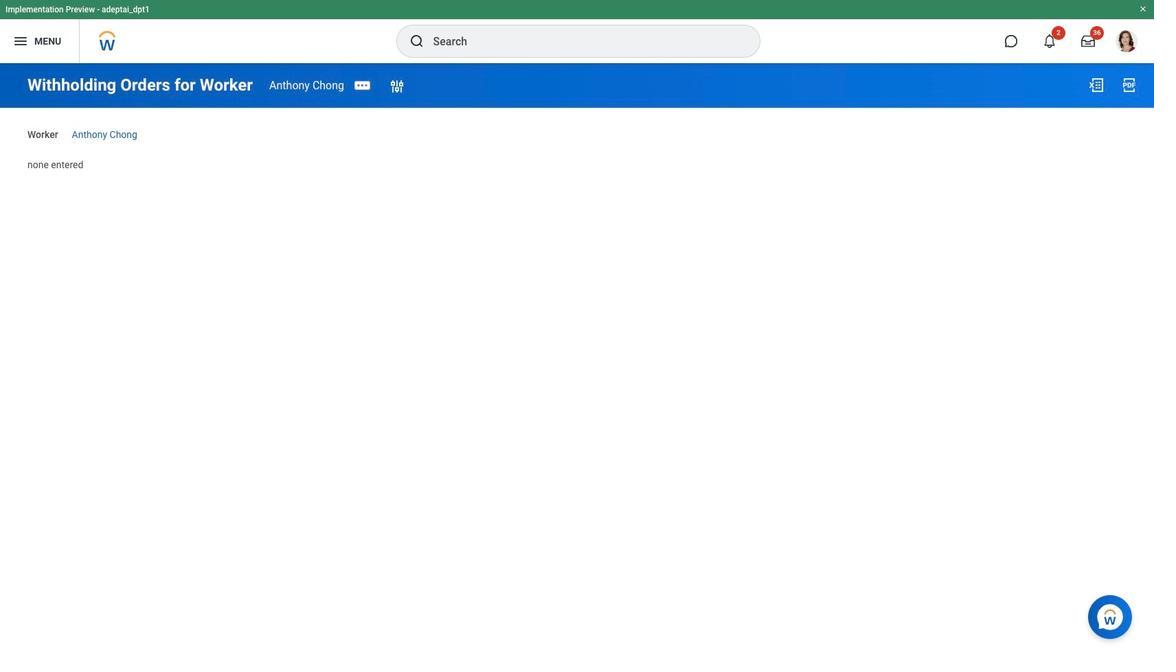 Task type: describe. For each thing, give the bounding box(es) containing it.
inbox large image
[[1082, 34, 1095, 48]]

justify image
[[12, 33, 29, 49]]

Search Workday  search field
[[433, 26, 731, 56]]

profile logan mcneil image
[[1116, 30, 1138, 55]]

view printable version (pdf) image
[[1121, 77, 1138, 93]]



Task type: locate. For each thing, give the bounding box(es) containing it.
close environment banner image
[[1139, 5, 1148, 13]]

search image
[[409, 33, 425, 49]]

export to excel image
[[1088, 77, 1105, 93]]

change selection image
[[389, 79, 405, 95]]

notifications large image
[[1043, 34, 1057, 48]]

banner
[[0, 0, 1154, 63]]

main content
[[0, 63, 1154, 184]]



Task type: vqa. For each thing, say whether or not it's contained in the screenshot.
"a" within Fire and emergency layout makes it convenient for people to move away from a potential safety hazard. Learn how to create an emergency evacuation floor plan that includes the appropri
no



